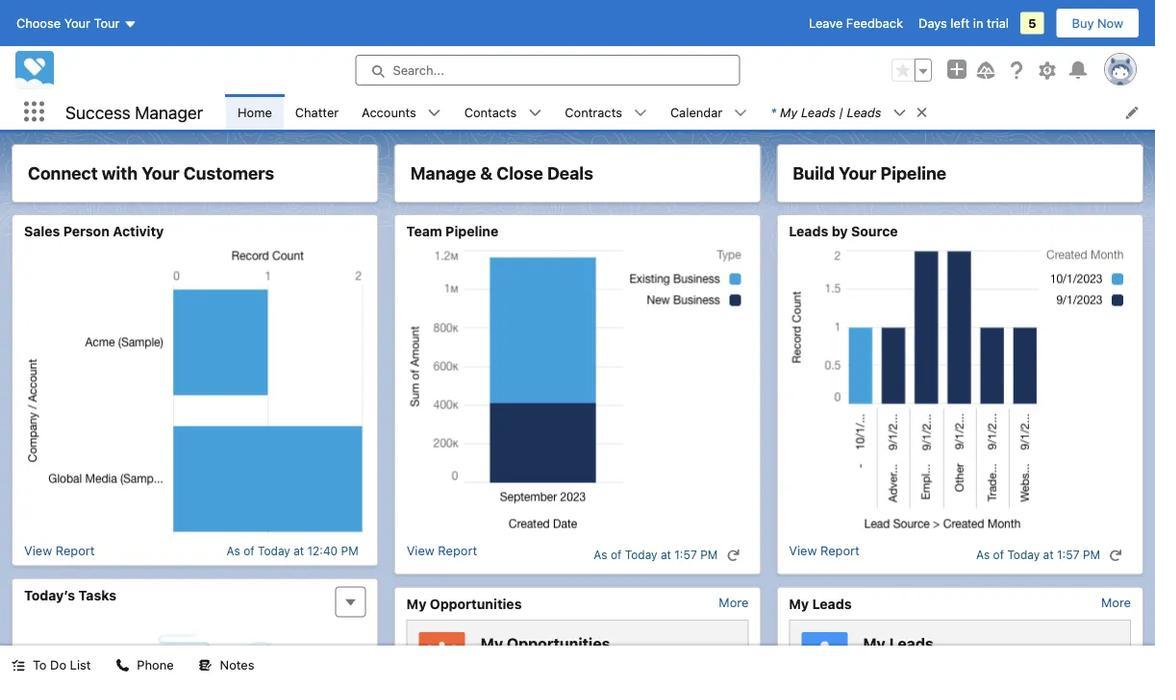Task type: describe. For each thing, give the bounding box(es) containing it.
pm for manage
[[700, 549, 718, 562]]

today for build your pipeline
[[1007, 549, 1040, 562]]

list
[[70, 658, 91, 673]]

contracts
[[565, 105, 622, 119]]

text default image inside contracts list item
[[634, 106, 647, 120]]

buy
[[1072, 16, 1094, 30]]

to
[[33, 658, 47, 673]]

today for manage & close deals
[[625, 549, 657, 562]]

5
[[1028, 16, 1036, 30]]

|
[[839, 105, 844, 119]]

manage
[[410, 163, 476, 184]]

more for build your pipeline
[[1101, 596, 1131, 610]]

calendar
[[670, 105, 723, 119]]

my leads for the top my leads link
[[789, 596, 852, 612]]

customers
[[183, 163, 274, 184]]

choose your tour
[[16, 16, 120, 30]]

sales person activity
[[24, 224, 164, 240]]

trial
[[987, 16, 1009, 30]]

contacts
[[464, 105, 517, 119]]

text default image inside calendar list item
[[734, 106, 748, 120]]

team pipeline
[[407, 224, 499, 240]]

home
[[238, 105, 272, 119]]

connect with your customers
[[28, 163, 274, 184]]

report for deals
[[438, 544, 477, 558]]

1 vertical spatial pipeline
[[446, 224, 499, 240]]

*
[[771, 105, 776, 119]]

team
[[407, 224, 442, 240]]

accounts link
[[350, 94, 428, 130]]

today's tasks
[[24, 588, 116, 604]]

with
[[102, 163, 138, 184]]

* my leads | leads
[[771, 105, 882, 119]]

view for deals
[[407, 544, 435, 558]]

calendar list item
[[659, 94, 759, 130]]

at for build
[[1043, 549, 1054, 562]]

3 view from the left
[[789, 544, 817, 558]]

my for the top my leads link
[[789, 596, 809, 612]]

show more my leads records element
[[1101, 596, 1131, 610]]

your for choose
[[64, 16, 90, 30]]

choose your tour button
[[15, 8, 138, 38]]

text default image inside notes button
[[199, 659, 212, 673]]

leads by source
[[789, 224, 898, 240]]

&
[[480, 163, 493, 184]]

in
[[973, 16, 983, 30]]

0 horizontal spatial of
[[244, 544, 255, 558]]

view report link for customers
[[24, 544, 95, 558]]

sales
[[24, 224, 60, 240]]

contracts link
[[553, 94, 634, 130]]

text default image inside 'contacts' list item
[[528, 106, 542, 120]]

as for manage
[[594, 549, 607, 562]]

choose
[[16, 16, 61, 30]]

leave feedback
[[809, 16, 903, 30]]

chatter
[[295, 105, 339, 119]]

as of today at 1:​57 pm for build your pipeline
[[976, 549, 1100, 562]]

source
[[851, 224, 898, 240]]

activity
[[113, 224, 164, 240]]

0 horizontal spatial as
[[227, 544, 240, 558]]

success manager
[[65, 102, 203, 122]]

0 horizontal spatial at
[[294, 544, 304, 558]]



Task type: vqa. For each thing, say whether or not it's contained in the screenshot.
Mobile (800)
no



Task type: locate. For each thing, give the bounding box(es) containing it.
1 horizontal spatial today
[[625, 549, 657, 562]]

opportunities for the bottom the my opportunities link
[[507, 635, 610, 653]]

close
[[497, 163, 543, 184]]

2 vertical spatial text default image
[[116, 659, 129, 673]]

1 vertical spatial opportunities
[[507, 635, 610, 653]]

1 vertical spatial my opportunities link
[[465, 633, 736, 672]]

phone button
[[104, 646, 185, 685]]

pm
[[341, 544, 358, 558], [700, 549, 718, 562], [1083, 549, 1100, 562]]

your right build on the right of page
[[839, 163, 877, 184]]

pipeline right team
[[446, 224, 499, 240]]

manager
[[135, 102, 203, 122]]

1 vertical spatial text default image
[[1109, 549, 1123, 563]]

0 horizontal spatial more link
[[719, 596, 749, 610]]

leads
[[801, 105, 836, 119], [847, 105, 882, 119], [789, 224, 828, 240], [812, 596, 852, 612], [889, 635, 934, 653]]

0 horizontal spatial more
[[719, 596, 749, 610]]

1 horizontal spatial as
[[594, 549, 607, 562]]

today
[[258, 544, 290, 558], [625, 549, 657, 562], [1007, 549, 1040, 562]]

2 horizontal spatial today
[[1007, 549, 1040, 562]]

report for customers
[[56, 544, 95, 558]]

view report for customers
[[24, 544, 95, 558]]

success
[[65, 102, 131, 122]]

12:​40
[[307, 544, 338, 558]]

buy now
[[1072, 16, 1123, 30]]

2 view report from the left
[[407, 544, 477, 558]]

your inside choose your tour popup button
[[64, 16, 90, 30]]

contracts list item
[[553, 94, 659, 130]]

contacts link
[[453, 94, 528, 130]]

by
[[832, 224, 848, 240]]

1 vertical spatial my leads
[[863, 635, 934, 653]]

1 view from the left
[[24, 544, 52, 558]]

2 horizontal spatial view report
[[789, 544, 860, 558]]

my for the bottom my leads link
[[863, 635, 886, 653]]

text default image for text default icon within the notes button
[[116, 659, 129, 673]]

view report
[[24, 544, 95, 558], [407, 544, 477, 558], [789, 544, 860, 558]]

more
[[719, 596, 749, 610], [1101, 596, 1131, 610]]

today's
[[24, 588, 75, 604]]

my opportunities
[[407, 596, 522, 612], [481, 635, 610, 653]]

as of today at 1:​57 pm for manage & close deals
[[594, 549, 718, 562]]

text default image
[[893, 106, 907, 120], [1109, 549, 1123, 563], [116, 659, 129, 673]]

list
[[226, 94, 1155, 130]]

3 report from the left
[[821, 544, 860, 558]]

0 vertical spatial opportunities
[[430, 596, 522, 612]]

1:​57 for manage & close deals
[[675, 549, 697, 562]]

0 horizontal spatial your
[[64, 16, 90, 30]]

do
[[50, 658, 66, 673]]

report
[[56, 544, 95, 558], [438, 544, 477, 558], [821, 544, 860, 558]]

1 horizontal spatial of
[[611, 549, 622, 562]]

my opportunities inside the my opportunities link
[[481, 635, 610, 653]]

text default image right accounts
[[428, 106, 441, 120]]

accounts
[[362, 105, 416, 119]]

0 vertical spatial text default image
[[893, 106, 907, 120]]

your right with
[[142, 163, 179, 184]]

0 horizontal spatial report
[[56, 544, 95, 558]]

build
[[793, 163, 835, 184]]

to do list
[[33, 658, 91, 673]]

tour
[[94, 16, 120, 30]]

2 more link from the left
[[1101, 596, 1131, 610]]

1 vertical spatial my opportunities
[[481, 635, 610, 653]]

at for manage
[[661, 549, 671, 562]]

text default image right contracts
[[634, 106, 647, 120]]

view report link
[[24, 544, 95, 558], [407, 544, 477, 567], [789, 544, 860, 567]]

0 vertical spatial my opportunities link
[[407, 596, 522, 613]]

text default image up build your pipeline
[[915, 106, 929, 119]]

days left in trial
[[919, 16, 1009, 30]]

chatter link
[[284, 94, 350, 130]]

manage & close deals
[[410, 163, 593, 184]]

my opportunities for the bottom the my opportunities link
[[481, 635, 610, 653]]

text default image up show more my opportunities records element
[[727, 549, 740, 563]]

of
[[244, 544, 255, 558], [611, 549, 622, 562], [993, 549, 1004, 562]]

2 horizontal spatial pm
[[1083, 549, 1100, 562]]

2 more from the left
[[1101, 596, 1131, 610]]

2 horizontal spatial at
[[1043, 549, 1054, 562]]

0 horizontal spatial as of today at 1:​57 pm
[[594, 549, 718, 562]]

1 horizontal spatial more link
[[1101, 596, 1131, 610]]

search... button
[[355, 55, 740, 86]]

tasks
[[79, 588, 116, 604]]

as for build
[[976, 549, 990, 562]]

your for build
[[839, 163, 877, 184]]

2 horizontal spatial your
[[839, 163, 877, 184]]

1 horizontal spatial at
[[661, 549, 671, 562]]

text default image inside phone button
[[116, 659, 129, 673]]

person
[[63, 224, 110, 240]]

0 horizontal spatial pipeline
[[446, 224, 499, 240]]

build your pipeline
[[793, 163, 947, 184]]

of for manage & close deals
[[611, 549, 622, 562]]

opportunities
[[430, 596, 522, 612], [507, 635, 610, 653]]

1 horizontal spatial pipeline
[[881, 163, 947, 184]]

text default image up show more my leads records element
[[1109, 549, 1123, 563]]

1 as of today at 1:​57 pm from the left
[[594, 549, 718, 562]]

text default image inside the to do list button
[[12, 659, 25, 673]]

1 horizontal spatial 1:​57
[[1057, 549, 1080, 562]]

pipeline
[[881, 163, 947, 184], [446, 224, 499, 240]]

text default image left *
[[734, 106, 748, 120]]

phone
[[137, 658, 174, 673]]

0 vertical spatial pipeline
[[881, 163, 947, 184]]

more link for build your pipeline
[[1101, 596, 1131, 610]]

my leads for the bottom my leads link
[[863, 635, 934, 653]]

1 more from the left
[[719, 596, 749, 610]]

my for the bottom the my opportunities link
[[481, 635, 503, 653]]

1 horizontal spatial report
[[438, 544, 477, 558]]

0 vertical spatial my leads
[[789, 596, 852, 612]]

notes button
[[187, 646, 266, 685]]

pipeline up source
[[881, 163, 947, 184]]

view
[[24, 544, 52, 558], [407, 544, 435, 558], [789, 544, 817, 558]]

to do list button
[[0, 646, 102, 685]]

left
[[951, 16, 970, 30]]

2 horizontal spatial text default image
[[1109, 549, 1123, 563]]

your
[[64, 16, 90, 30], [142, 163, 179, 184], [839, 163, 877, 184]]

1 view report link from the left
[[24, 544, 95, 558]]

view for customers
[[24, 544, 52, 558]]

list item
[[759, 94, 937, 130]]

list item containing *
[[759, 94, 937, 130]]

contacts list item
[[453, 94, 553, 130]]

at
[[294, 544, 304, 558], [661, 549, 671, 562], [1043, 549, 1054, 562]]

text default image left 'phone'
[[116, 659, 129, 673]]

leave
[[809, 16, 843, 30]]

text default image inside accounts list item
[[428, 106, 441, 120]]

my opportunities link
[[407, 596, 522, 613], [465, 633, 736, 672]]

1 horizontal spatial my leads
[[863, 635, 934, 653]]

1 more link from the left
[[719, 596, 749, 610]]

view report link for deals
[[407, 544, 477, 567]]

1 horizontal spatial view report link
[[407, 544, 477, 567]]

3 view report link from the left
[[789, 544, 860, 567]]

0 horizontal spatial my leads
[[789, 596, 852, 612]]

2 horizontal spatial view report link
[[789, 544, 860, 567]]

1 horizontal spatial view
[[407, 544, 435, 558]]

2 view report link from the left
[[407, 544, 477, 567]]

1 horizontal spatial as of today at 1:​57 pm
[[976, 549, 1100, 562]]

1 horizontal spatial more
[[1101, 596, 1131, 610]]

1:​57
[[675, 549, 697, 562], [1057, 549, 1080, 562]]

text default image left to
[[12, 659, 25, 673]]

text default image right contacts
[[528, 106, 542, 120]]

buy now button
[[1056, 8, 1140, 38]]

feedback
[[846, 16, 903, 30]]

1 horizontal spatial pm
[[700, 549, 718, 562]]

view report for deals
[[407, 544, 477, 558]]

2 horizontal spatial view
[[789, 544, 817, 558]]

1 report from the left
[[56, 544, 95, 558]]

1 vertical spatial my leads link
[[848, 633, 1119, 672]]

notes
[[220, 658, 254, 673]]

as of today at 1:​57 pm
[[594, 549, 718, 562], [976, 549, 1100, 562]]

connect
[[28, 163, 98, 184]]

group
[[892, 59, 932, 82]]

0 vertical spatial my leads link
[[789, 596, 852, 613]]

2 1:​57 from the left
[[1057, 549, 1080, 562]]

1 1:​57 from the left
[[675, 549, 697, 562]]

opportunities for the my opportunities link to the top
[[430, 596, 522, 612]]

my for the my opportunities link to the top
[[407, 596, 427, 612]]

now
[[1098, 16, 1123, 30]]

3 view report from the left
[[789, 544, 860, 558]]

2 horizontal spatial report
[[821, 544, 860, 558]]

2 horizontal spatial of
[[993, 549, 1004, 562]]

my leads
[[789, 596, 852, 612], [863, 635, 934, 653]]

0 horizontal spatial view report link
[[24, 544, 95, 558]]

0 horizontal spatial text default image
[[116, 659, 129, 673]]

1 horizontal spatial view report
[[407, 544, 477, 558]]

1 view report from the left
[[24, 544, 95, 558]]

pm for build
[[1083, 549, 1100, 562]]

0 horizontal spatial view
[[24, 544, 52, 558]]

deals
[[547, 163, 593, 184]]

calendar link
[[659, 94, 734, 130]]

2 report from the left
[[438, 544, 477, 558]]

2 view from the left
[[407, 544, 435, 558]]

of for build your pipeline
[[993, 549, 1004, 562]]

my
[[780, 105, 798, 119], [407, 596, 427, 612], [789, 596, 809, 612], [481, 635, 503, 653], [863, 635, 886, 653]]

0 vertical spatial my opportunities
[[407, 596, 522, 612]]

0 horizontal spatial 1:​57
[[675, 549, 697, 562]]

your left tour on the left top
[[64, 16, 90, 30]]

accounts list item
[[350, 94, 453, 130]]

my opportunities for the my opportunities link to the top
[[407, 596, 522, 612]]

1 horizontal spatial your
[[142, 163, 179, 184]]

text default image left notes
[[199, 659, 212, 673]]

text default image
[[915, 106, 929, 119], [428, 106, 441, 120], [528, 106, 542, 120], [634, 106, 647, 120], [734, 106, 748, 120], [727, 549, 740, 563], [12, 659, 25, 673], [199, 659, 212, 673]]

as of today at 12:​40 pm
[[227, 544, 358, 558]]

1:​57 for build your pipeline
[[1057, 549, 1080, 562]]

home link
[[226, 94, 284, 130]]

search...
[[393, 63, 444, 77]]

more for manage & close deals
[[719, 596, 749, 610]]

1 horizontal spatial text default image
[[893, 106, 907, 120]]

0 horizontal spatial pm
[[341, 544, 358, 558]]

2 horizontal spatial as
[[976, 549, 990, 562]]

as
[[227, 544, 240, 558], [594, 549, 607, 562], [976, 549, 990, 562]]

2 as of today at 1:​57 pm from the left
[[976, 549, 1100, 562]]

text default image right |
[[893, 106, 907, 120]]

show more my opportunities records element
[[719, 596, 749, 610]]

more link
[[719, 596, 749, 610], [1101, 596, 1131, 610]]

my leads link
[[789, 596, 852, 613], [848, 633, 1119, 672]]

days
[[919, 16, 947, 30]]

leave feedback link
[[809, 16, 903, 30]]

more link for manage & close deals
[[719, 596, 749, 610]]

list containing home
[[226, 94, 1155, 130]]

0 horizontal spatial today
[[258, 544, 290, 558]]

0 horizontal spatial view report
[[24, 544, 95, 558]]

text default image for text default icon on top of build your pipeline
[[893, 106, 907, 120]]



